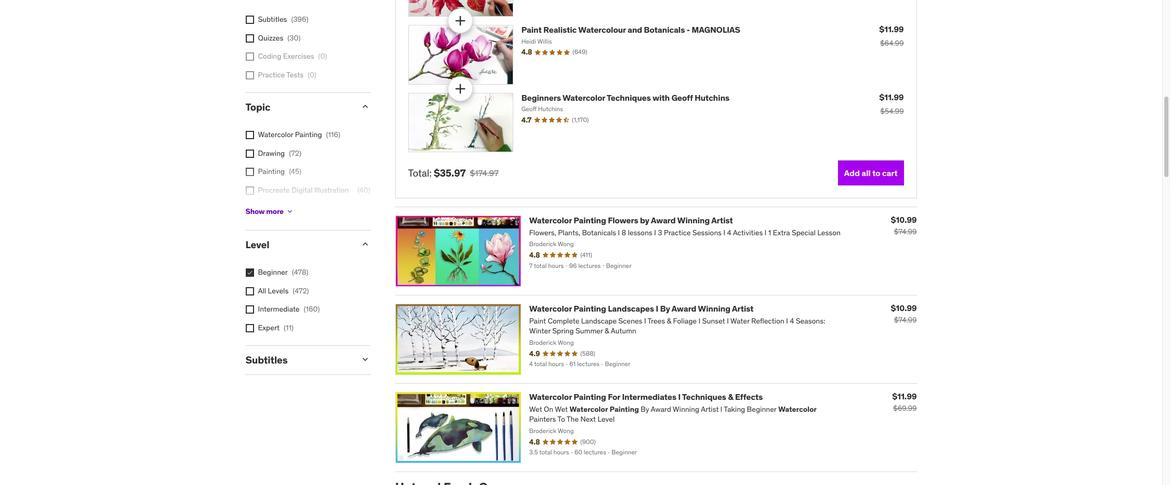 Task type: vqa. For each thing, say whether or not it's contained in the screenshot.
the middle Advanced
no



Task type: locate. For each thing, give the bounding box(es) containing it.
expert (11)
[[258, 323, 294, 333]]

xsmall image left subtitles (396)
[[246, 16, 254, 24]]

landscapes
[[608, 304, 655, 314]]

&
[[728, 392, 734, 403]]

xsmall image up show
[[246, 187, 254, 195]]

xsmall image left expert
[[246, 324, 254, 333]]

2 $10.99 from the top
[[891, 303, 917, 314]]

watercolor painting for intermediates i techniques & effects
[[530, 392, 763, 403]]

watercolor painting landscapes i by award winning artist link
[[530, 304, 754, 314]]

techniques left &
[[683, 392, 727, 403]]

0 vertical spatial small image
[[360, 102, 370, 112]]

$11.99 up $64.99
[[880, 24, 904, 35]]

coding
[[258, 52, 281, 61]]

0 vertical spatial techniques
[[607, 93, 651, 103]]

1 vertical spatial geoff
[[522, 105, 537, 113]]

0 vertical spatial winning
[[678, 215, 710, 226]]

beginners
[[522, 93, 561, 103]]

1 vertical spatial small image
[[360, 239, 370, 250]]

$10.99 $74.99
[[891, 215, 917, 237], [891, 303, 917, 325]]

winning
[[678, 215, 710, 226], [698, 304, 731, 314]]

coding exercises (0)
[[258, 52, 327, 61]]

2 $74.99 from the top
[[895, 316, 917, 325]]

xsmall image for all levels
[[246, 287, 254, 296]]

painting left "for"
[[574, 392, 607, 403]]

1 horizontal spatial hutchins
[[695, 93, 730, 103]]

$74.99
[[895, 227, 917, 237], [895, 316, 917, 325]]

techniques
[[607, 93, 651, 103], [683, 392, 727, 403]]

painting
[[295, 130, 322, 139], [258, 167, 285, 176], [574, 215, 607, 226], [574, 304, 607, 314], [574, 392, 607, 403]]

$35.97
[[434, 167, 466, 179]]

watercolor painting flowers by award winning artist
[[530, 215, 733, 226]]

1 horizontal spatial (0)
[[318, 52, 327, 61]]

1 small image from the top
[[360, 102, 370, 112]]

5 xsmall image from the top
[[246, 324, 254, 333]]

1 vertical spatial subtitles
[[246, 354, 288, 367]]

0 vertical spatial artist
[[712, 215, 733, 226]]

0 vertical spatial $11.99
[[880, 24, 904, 35]]

painting down the drawing
[[258, 167, 285, 176]]

2 small image from the top
[[360, 239, 370, 250]]

1 vertical spatial $10.99 $74.99
[[891, 303, 917, 325]]

watercolor painting for intermediates i techniques & effects link
[[530, 392, 763, 403]]

hutchins down beginners
[[538, 105, 563, 113]]

illustration
[[315, 186, 349, 195]]

flowers
[[608, 215, 639, 226]]

1 horizontal spatial i
[[679, 392, 681, 403]]

4 xsmall image from the top
[[246, 306, 254, 314]]

$74.99 for watercolor painting flowers by award winning artist
[[895, 227, 917, 237]]

(40)
[[358, 186, 370, 195]]

$11.99 up $54.99
[[880, 92, 904, 102]]

1 vertical spatial (0)
[[308, 70, 317, 79]]

2 xsmall image from the top
[[246, 71, 254, 79]]

$10.99
[[891, 215, 917, 225], [891, 303, 917, 314]]

1 vertical spatial artist
[[732, 304, 754, 314]]

$10.99 for watercolor painting flowers by award winning artist
[[891, 215, 917, 225]]

practice
[[258, 70, 285, 79]]

$11.99 for beginners watercolor techniques with geoff hutchins
[[880, 92, 904, 102]]

watercolor for watercolor painting for intermediates i techniques & effects
[[530, 392, 572, 403]]

watercolor for watercolor painting landscapes i by award winning artist
[[530, 304, 572, 314]]

(649)
[[573, 48, 588, 56]]

i left by
[[656, 304, 659, 314]]

painting left flowers
[[574, 215, 607, 226]]

hutchins right with
[[695, 93, 730, 103]]

0 vertical spatial $10.99
[[891, 215, 917, 225]]

(30)
[[288, 33, 301, 42]]

0 vertical spatial hutchins
[[695, 93, 730, 103]]

xsmall image for watercolor painting
[[246, 131, 254, 139]]

1 vertical spatial $74.99
[[895, 316, 917, 325]]

subtitles down expert
[[246, 354, 288, 367]]

(478)
[[292, 268, 309, 277]]

topic button
[[246, 101, 352, 114]]

xsmall image for coding exercises
[[246, 53, 254, 61]]

digital
[[292, 186, 313, 195]]

1 xsmall image from the top
[[246, 16, 254, 24]]

techniques inside 'beginners watercolor techniques with geoff hutchins geoff hutchins'
[[607, 93, 651, 103]]

painting for watercolor painting landscapes i by award winning artist
[[574, 304, 607, 314]]

to
[[873, 168, 881, 178]]

xsmall image left quizzes
[[246, 34, 254, 42]]

xsmall image left "coding"
[[246, 53, 254, 61]]

xsmall image for quizzes
[[246, 34, 254, 42]]

paint
[[522, 25, 542, 35]]

1 horizontal spatial techniques
[[683, 392, 727, 403]]

0 vertical spatial $74.99
[[895, 227, 917, 237]]

xsmall image
[[246, 16, 254, 24], [246, 71, 254, 79], [246, 269, 254, 277], [246, 306, 254, 314], [246, 324, 254, 333]]

xsmall image
[[246, 34, 254, 42], [246, 53, 254, 61], [246, 131, 254, 139], [246, 150, 254, 158], [246, 168, 254, 176], [246, 187, 254, 195], [286, 208, 294, 216], [246, 287, 254, 296]]

hutchins
[[695, 93, 730, 103], [538, 105, 563, 113]]

effects
[[735, 392, 763, 403]]

xsmall image left "intermediate" at the left bottom of the page
[[246, 306, 254, 314]]

1 $10.99 $74.99 from the top
[[891, 215, 917, 237]]

intermediates
[[622, 392, 677, 403]]

1 $10.99 from the top
[[891, 215, 917, 225]]

xsmall image left beginner
[[246, 269, 254, 277]]

xsmall image left practice
[[246, 71, 254, 79]]

xsmall image left the drawing
[[246, 150, 254, 158]]

0 horizontal spatial (0)
[[308, 70, 317, 79]]

tests
[[287, 70, 304, 79]]

i right intermediates
[[679, 392, 681, 403]]

(1,170)
[[572, 116, 589, 124]]

intermediate (160)
[[258, 305, 320, 314]]

0 vertical spatial subtitles
[[258, 15, 287, 24]]

add all to cart button
[[838, 161, 904, 186]]

0 vertical spatial (0)
[[318, 52, 327, 61]]

painting left landscapes at the right of page
[[574, 304, 607, 314]]

topic
[[246, 101, 270, 114]]

0 horizontal spatial geoff
[[522, 105, 537, 113]]

$11.99
[[880, 24, 904, 35], [880, 92, 904, 102], [893, 392, 917, 402]]

3 xsmall image from the top
[[246, 269, 254, 277]]

beginners watercolor techniques with geoff hutchins link
[[522, 93, 730, 103]]

practice tests (0)
[[258, 70, 317, 79]]

1 vertical spatial $11.99
[[880, 92, 904, 102]]

(0) for coding exercises (0)
[[318, 52, 327, 61]]

magnolias
[[692, 25, 741, 35]]

small image
[[360, 102, 370, 112], [360, 239, 370, 250]]

by
[[660, 304, 670, 314]]

geoff right with
[[672, 93, 693, 103]]

(0) right exercises on the top left
[[318, 52, 327, 61]]

1 vertical spatial techniques
[[683, 392, 727, 403]]

1 vertical spatial hutchins
[[538, 105, 563, 113]]

xsmall image left 'painting (45)'
[[246, 168, 254, 176]]

0 vertical spatial $10.99 $74.99
[[891, 215, 917, 237]]

artist
[[712, 215, 733, 226], [732, 304, 754, 314]]

techniques left with
[[607, 93, 651, 103]]

-
[[687, 25, 690, 35]]

subtitles
[[258, 15, 287, 24], [246, 354, 288, 367]]

0 horizontal spatial techniques
[[607, 93, 651, 103]]

geoff
[[672, 93, 693, 103], [522, 105, 537, 113]]

$174.97
[[470, 168, 499, 179]]

1 $74.99 from the top
[[895, 227, 917, 237]]

geoff up 4.7
[[522, 105, 537, 113]]

subtitles up quizzes
[[258, 15, 287, 24]]

$11.99 up "$69.99"
[[893, 392, 917, 402]]

xsmall image down topic in the top of the page
[[246, 131, 254, 139]]

1 vertical spatial i
[[679, 392, 681, 403]]

painting for watercolor painting for intermediates i techniques & effects
[[574, 392, 607, 403]]

1 horizontal spatial geoff
[[672, 93, 693, 103]]

beginner (478)
[[258, 268, 309, 277]]

1 vertical spatial $10.99
[[891, 303, 917, 314]]

small image for level
[[360, 239, 370, 250]]

0 vertical spatial geoff
[[672, 93, 693, 103]]

i
[[656, 304, 659, 314], [679, 392, 681, 403]]

intermediate
[[258, 305, 300, 314]]

0 horizontal spatial hutchins
[[538, 105, 563, 113]]

expert
[[258, 323, 280, 333]]

0 vertical spatial i
[[656, 304, 659, 314]]

xsmall image for subtitles
[[246, 16, 254, 24]]

exercises
[[283, 52, 314, 61]]

(0) right tests
[[308, 70, 317, 79]]

xsmall image for drawing
[[246, 150, 254, 158]]

painting up (72)
[[295, 130, 322, 139]]

show
[[246, 207, 265, 216]]

xsmall image left all at the bottom left of page
[[246, 287, 254, 296]]

(0)
[[318, 52, 327, 61], [308, 70, 317, 79]]

xsmall image right more
[[286, 208, 294, 216]]

2 $10.99 $74.99 from the top
[[891, 303, 917, 325]]

total:
[[408, 167, 432, 179]]



Task type: describe. For each thing, give the bounding box(es) containing it.
beginner
[[258, 268, 288, 277]]

quizzes (30)
[[258, 33, 301, 42]]

4.8
[[522, 48, 532, 57]]

with
[[653, 93, 670, 103]]

xsmall image for beginner
[[246, 269, 254, 277]]

painting for watercolor painting (116)
[[295, 130, 322, 139]]

watercolor painting landscapes i by award winning artist
[[530, 304, 754, 314]]

$64.99
[[881, 39, 904, 48]]

$74.99 for watercolor painting landscapes i by award winning artist
[[895, 316, 917, 325]]

paint realistic watercolour and botanicals - magnolias heidi willis
[[522, 25, 741, 45]]

1 vertical spatial award
[[672, 304, 697, 314]]

watercolor for watercolor painting flowers by award winning artist
[[530, 215, 572, 226]]

649 reviews element
[[573, 48, 588, 57]]

xsmall image for procreate digital illustration app
[[246, 187, 254, 195]]

and
[[628, 25, 643, 35]]

watercolor painting flowers by award winning artist link
[[530, 215, 733, 226]]

0 vertical spatial award
[[651, 215, 676, 226]]

$10.99 $74.99 for watercolor painting landscapes i by award winning artist
[[891, 303, 917, 325]]

add all to cart
[[845, 168, 898, 178]]

$11.99 $64.99
[[880, 24, 904, 48]]

(396)
[[291, 15, 309, 24]]

cart
[[883, 168, 898, 178]]

xsmall image for expert
[[246, 324, 254, 333]]

all levels (472)
[[258, 286, 309, 296]]

$10.99 for watercolor painting landscapes i by award winning artist
[[891, 303, 917, 314]]

0 horizontal spatial i
[[656, 304, 659, 314]]

(0) for practice tests (0)
[[308, 70, 317, 79]]

all
[[258, 286, 266, 296]]

xsmall image for painting
[[246, 168, 254, 176]]

procreate digital illustration app
[[258, 186, 349, 205]]

levels
[[268, 286, 289, 296]]

$10.99 $74.99 for watercolor painting flowers by award winning artist
[[891, 215, 917, 237]]

(11)
[[284, 323, 294, 333]]

small image
[[360, 355, 370, 365]]

watercolour
[[579, 25, 626, 35]]

drawing
[[258, 149, 285, 158]]

$54.99
[[881, 107, 904, 116]]

$11.99 for paint realistic watercolour and botanicals - magnolias
[[880, 24, 904, 35]]

botanicals
[[644, 25, 685, 35]]

paint realistic watercolour and botanicals - magnolias link
[[522, 25, 741, 35]]

$11.99 $54.99
[[880, 92, 904, 116]]

drawing (72)
[[258, 149, 302, 158]]

show more button
[[246, 201, 294, 222]]

painting (45)
[[258, 167, 302, 176]]

(45)
[[289, 167, 302, 176]]

watercolor inside 'beginners watercolor techniques with geoff hutchins geoff hutchins'
[[563, 93, 606, 103]]

add
[[845, 168, 860, 178]]

xsmall image inside show more button
[[286, 208, 294, 216]]

(72)
[[289, 149, 302, 158]]

heidi
[[522, 37, 536, 45]]

(116)
[[326, 130, 341, 139]]

1170 reviews element
[[572, 116, 589, 125]]

beginners watercolor techniques with geoff hutchins geoff hutchins
[[522, 93, 730, 113]]

quizzes
[[258, 33, 284, 42]]

level button
[[246, 239, 352, 251]]

2 vertical spatial $11.99
[[893, 392, 917, 402]]

subtitles for subtitles
[[246, 354, 288, 367]]

watercolor painting (116)
[[258, 130, 341, 139]]

$69.99
[[894, 404, 917, 414]]

level
[[246, 239, 270, 251]]

small image for topic
[[360, 102, 370, 112]]

more
[[266, 207, 284, 216]]

all
[[862, 168, 871, 178]]

app
[[258, 196, 271, 205]]

subtitles (396)
[[258, 15, 309, 24]]

procreate
[[258, 186, 290, 195]]

subtitles for subtitles (396)
[[258, 15, 287, 24]]

subtitles button
[[246, 354, 352, 367]]

$11.99 $69.99
[[893, 392, 917, 414]]

willis
[[538, 37, 552, 45]]

total: $35.97 $174.97
[[408, 167, 499, 179]]

xsmall image for practice
[[246, 71, 254, 79]]

xsmall image for intermediate
[[246, 306, 254, 314]]

(160)
[[304, 305, 320, 314]]

realistic
[[544, 25, 577, 35]]

show more
[[246, 207, 284, 216]]

painting for watercolor painting flowers by award winning artist
[[574, 215, 607, 226]]

for
[[608, 392, 621, 403]]

(472)
[[293, 286, 309, 296]]

1 vertical spatial winning
[[698, 304, 731, 314]]

4.7
[[522, 115, 532, 125]]

by
[[640, 215, 650, 226]]



